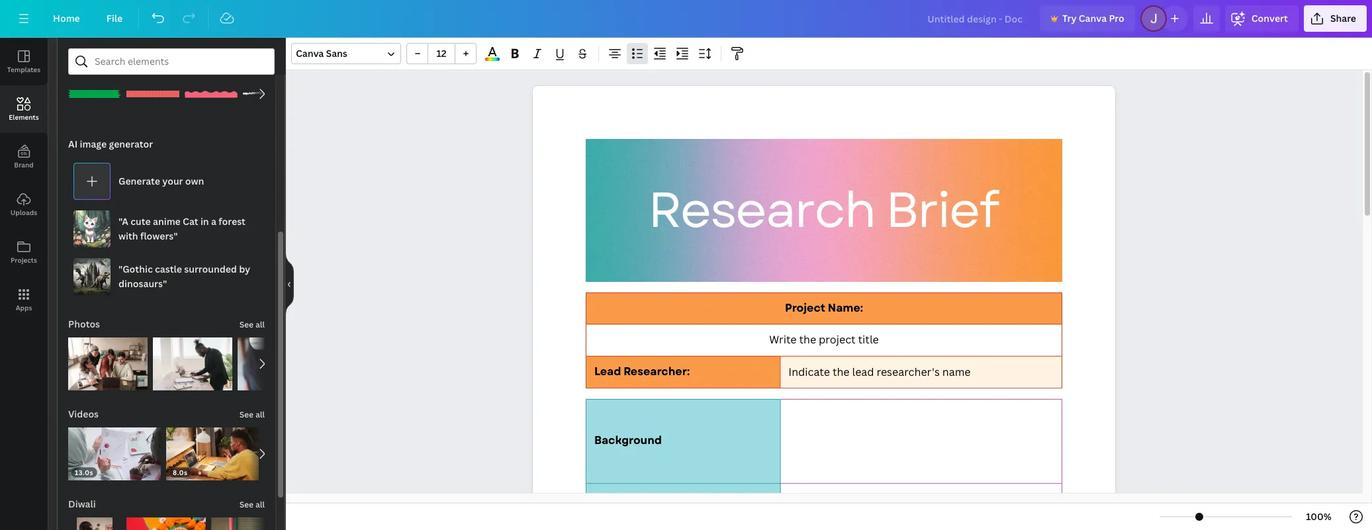 Task type: locate. For each thing, give the bounding box(es) containing it.
all down barista making coffee image
[[256, 409, 265, 420]]

see all
[[239, 319, 265, 330], [239, 409, 265, 420], [239, 499, 265, 510]]

"gothic castle surrounded by dinosaurs"
[[119, 263, 250, 290]]

see all button
[[238, 311, 266, 338], [238, 401, 266, 428], [238, 491, 266, 518]]

2 see all button from the top
[[238, 401, 266, 428]]

generator
[[109, 138, 153, 150]]

2 vertical spatial see all button
[[238, 491, 266, 518]]

3 see from the top
[[239, 499, 254, 510]]

1 vertical spatial canva
[[296, 47, 324, 60]]

all up barista making coffee image
[[256, 319, 265, 330]]

diwali
[[68, 498, 96, 510]]

apps
[[16, 303, 32, 313]]

3 all from the top
[[256, 499, 265, 510]]

2 see all from the top
[[239, 409, 265, 420]]

3 see all button from the top
[[238, 491, 266, 518]]

canva
[[1079, 12, 1107, 24], [296, 47, 324, 60]]

pro
[[1109, 12, 1125, 24]]

see up barista making coffee image
[[239, 319, 254, 330]]

barista making coffee image
[[238, 338, 317, 391]]

see for diwali
[[239, 499, 254, 510]]

0 horizontal spatial canva
[[296, 47, 324, 60]]

see
[[239, 319, 254, 330], [239, 409, 254, 420], [239, 499, 254, 510]]

ai
[[68, 138, 78, 150]]

see all up barista making coffee image
[[239, 319, 265, 330]]

13.0s
[[75, 468, 93, 477]]

photos
[[68, 318, 100, 330]]

brand
[[14, 160, 34, 169]]

see for videos
[[239, 409, 254, 420]]

try canva pro button
[[1040, 5, 1135, 32]]

2 vertical spatial see all
[[239, 499, 265, 510]]

1 vertical spatial see all button
[[238, 401, 266, 428]]

templates
[[7, 65, 40, 74]]

canva left sans
[[296, 47, 324, 60]]

file
[[106, 12, 123, 24]]

canva sans button
[[291, 43, 401, 64]]

1 see all from the top
[[239, 319, 265, 330]]

0 vertical spatial see
[[239, 319, 254, 330]]

0 vertical spatial see all button
[[238, 311, 266, 338]]

research
[[648, 175, 875, 246]]

1 all from the top
[[256, 319, 265, 330]]

see all up man wearing traditional attire for diwali image
[[239, 499, 265, 510]]

side panel tab list
[[0, 38, 48, 324]]

home link
[[42, 5, 91, 32]]

all for photos
[[256, 319, 265, 330]]

2 see from the top
[[239, 409, 254, 420]]

see all down barista making coffee image
[[239, 409, 265, 420]]

3 see all from the top
[[239, 499, 265, 510]]

"a cute anime cat in a forest with flowers"
[[119, 215, 246, 242]]

0 vertical spatial canva
[[1079, 12, 1107, 24]]

0 vertical spatial all
[[256, 319, 265, 330]]

2 vertical spatial see
[[239, 499, 254, 510]]

dinosaurs"
[[119, 277, 167, 290]]

see for photos
[[239, 319, 254, 330]]

image
[[80, 138, 107, 150]]

1 vertical spatial all
[[256, 409, 265, 420]]

0 vertical spatial see all
[[239, 319, 265, 330]]

focused businessman using laptop image
[[153, 338, 232, 391]]

hide image
[[285, 252, 294, 316]]

– – number field
[[432, 47, 451, 60]]

all for videos
[[256, 409, 265, 420]]

all for diwali
[[256, 499, 265, 510]]

group
[[407, 43, 477, 64], [68, 60, 121, 120], [126, 60, 179, 120], [185, 60, 238, 120], [243, 68, 296, 120], [68, 330, 148, 391], [153, 330, 232, 391], [238, 338, 317, 391], [68, 510, 121, 530], [126, 510, 206, 530], [211, 518, 291, 530]]

apps button
[[0, 276, 48, 324]]

1 see all button from the top
[[238, 311, 266, 338]]

canva inside "popup button"
[[296, 47, 324, 60]]

generate your own
[[119, 175, 204, 187]]

projects button
[[0, 228, 48, 276]]

1 horizontal spatial canva
[[1079, 12, 1107, 24]]

1 see from the top
[[239, 319, 254, 330]]

your
[[162, 175, 183, 187]]

see up man wearing traditional attire for diwali image
[[239, 499, 254, 510]]

all up man wearing traditional attire for diwali image
[[256, 499, 265, 510]]

see all button for diwali
[[238, 491, 266, 518]]

see all for videos
[[239, 409, 265, 420]]

friends celebrating diwali image
[[68, 518, 121, 530]]

"gothic
[[119, 263, 153, 275]]

elements
[[9, 113, 39, 122]]

with
[[119, 230, 138, 242]]

Design title text field
[[917, 5, 1035, 32]]

castle
[[155, 263, 182, 275]]

easter banner image
[[126, 68, 179, 120]]

1 vertical spatial see all
[[239, 409, 265, 420]]

convert
[[1252, 12, 1288, 24]]

8.0s
[[173, 468, 188, 477]]

see all for photos
[[239, 319, 265, 330]]

see down barista making coffee image
[[239, 409, 254, 420]]

2 vertical spatial all
[[256, 499, 265, 510]]

all
[[256, 319, 265, 330], [256, 409, 265, 420], [256, 499, 265, 510]]

2 all from the top
[[256, 409, 265, 420]]

home
[[53, 12, 80, 24]]

playful decorative ribbon banner image
[[68, 68, 121, 120]]

brand button
[[0, 133, 48, 181]]

try
[[1063, 12, 1077, 24]]

share
[[1331, 12, 1357, 24]]

cat
[[183, 215, 198, 228]]

1 vertical spatial see
[[239, 409, 254, 420]]

8.0s group
[[166, 420, 259, 481]]

canva right try
[[1079, 12, 1107, 24]]

projects
[[11, 256, 37, 265]]



Task type: describe. For each thing, give the bounding box(es) containing it.
man wearing traditional attire for diwali image
[[211, 518, 291, 530]]

photos button
[[67, 311, 101, 338]]

see all button for videos
[[238, 401, 266, 428]]

diwali button
[[67, 491, 97, 518]]

13.0s group
[[68, 420, 161, 481]]

share button
[[1304, 5, 1367, 32]]

uploads
[[10, 208, 37, 217]]

videos button
[[67, 401, 100, 428]]

canva sans
[[296, 47, 347, 60]]

try canva pro
[[1063, 12, 1125, 24]]

see all for diwali
[[239, 499, 265, 510]]

anime
[[153, 215, 181, 228]]

elements button
[[0, 85, 48, 133]]

videos
[[68, 408, 99, 420]]

in
[[201, 215, 209, 228]]

brief
[[886, 175, 999, 246]]

"a
[[119, 215, 128, 228]]

main menu bar
[[0, 0, 1373, 38]]

sans
[[326, 47, 347, 60]]

Search elements search field
[[95, 49, 248, 74]]

research brief
[[648, 175, 999, 246]]

Research Brief text field
[[533, 86, 1116, 530]]

playful decorative wavy banner image
[[185, 68, 238, 120]]

a
[[211, 215, 216, 228]]

canva inside button
[[1079, 12, 1107, 24]]

convert button
[[1225, 5, 1299, 32]]

color range image
[[485, 58, 500, 61]]

torn paper banner with space for text image
[[243, 68, 296, 120]]

generate
[[119, 175, 160, 187]]

by
[[239, 263, 250, 275]]

forest
[[219, 215, 246, 228]]

cute
[[131, 215, 151, 228]]

teacher teaching students with digital art image
[[68, 338, 148, 391]]

100%
[[1306, 510, 1332, 523]]

file button
[[96, 5, 133, 32]]

ai image generator
[[68, 138, 153, 150]]

own
[[185, 175, 204, 187]]

templates button
[[0, 38, 48, 85]]

uploads button
[[0, 181, 48, 228]]

see all button for photos
[[238, 311, 266, 338]]

colorful diwali flatlay of diwali candles and flowers image
[[126, 518, 206, 530]]

flowers"
[[140, 230, 178, 242]]

surrounded
[[184, 263, 237, 275]]

100% button
[[1298, 506, 1341, 528]]



Task type: vqa. For each thing, say whether or not it's contained in the screenshot.
See all button related to Videos
yes



